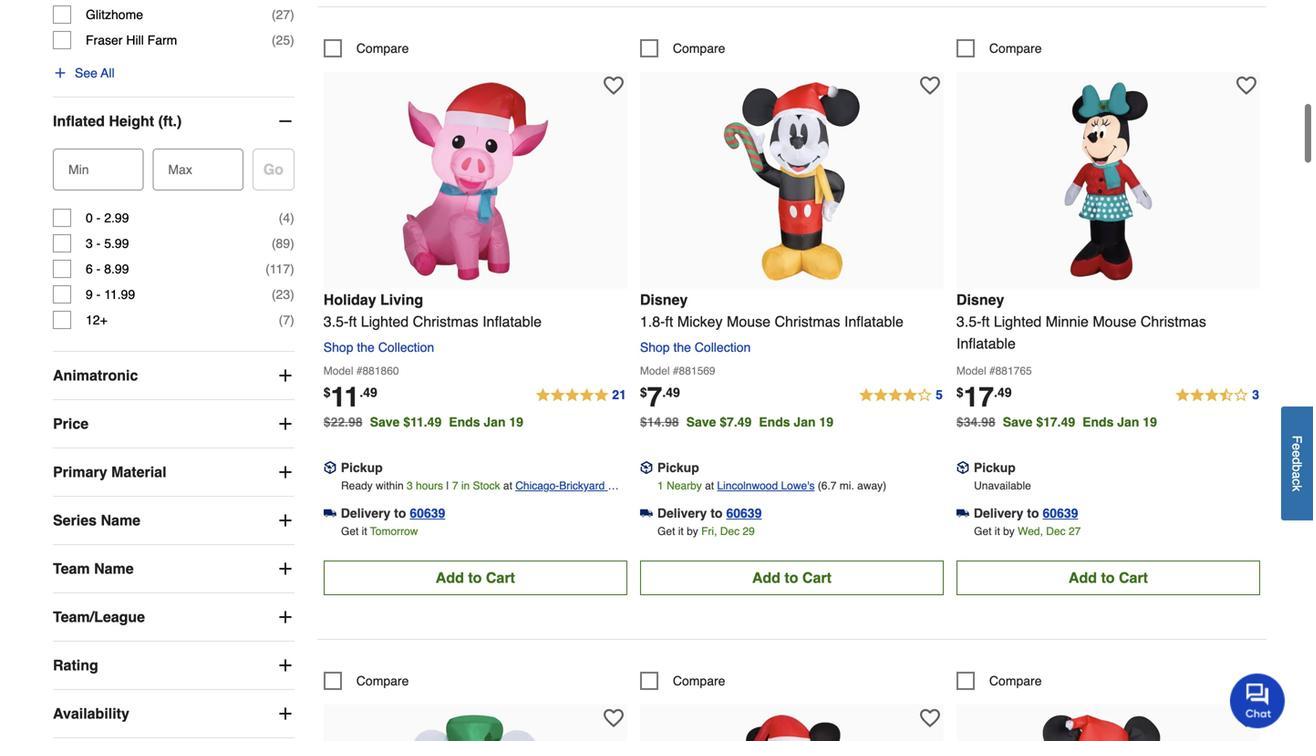 Task type: describe. For each thing, give the bounding box(es) containing it.
$14.98
[[640, 415, 680, 430]]

by for fri,
[[687, 525, 699, 538]]

inflated
[[53, 113, 105, 130]]

( 25 )
[[272, 33, 295, 48]]

2 add to cart button from the left
[[640, 561, 944, 596]]

4
[[283, 211, 290, 225]]

shop the collection link for ft
[[324, 340, 442, 355]]

pickup for ready within
[[341, 461, 383, 475]]

christmas for mouse
[[775, 313, 841, 330]]

truck filled image for get it
[[324, 507, 337, 520]]

plus image for animatronic
[[276, 367, 295, 385]]

7 for $ 7 .49
[[648, 382, 663, 413]]

minnie
[[1046, 313, 1089, 330]]

881765
[[996, 365, 1033, 378]]

actual price $17.49 element
[[957, 382, 1012, 413]]

minus image
[[276, 112, 295, 131]]

nearby
[[667, 480, 702, 493]]

fri,
[[702, 525, 718, 538]]

material
[[111, 464, 167, 481]]

3 cart from the left
[[1120, 570, 1149, 587]]

) for ( 117 )
[[290, 262, 295, 277]]

delivery to 60639 for tomorrow
[[341, 506, 446, 521]]

pickup image for ready within
[[324, 462, 337, 475]]

mickey
[[678, 313, 723, 330]]

lighted inside holiday living 3.5-ft lighted christmas inflatable
[[361, 313, 409, 330]]

2 e from the top
[[1291, 451, 1305, 458]]

1 horizontal spatial 27
[[1069, 525, 1082, 538]]

team name
[[53, 561, 134, 578]]

lighted inside disney 3.5-ft lighted minnie mouse christmas inflatable
[[994, 313, 1042, 330]]

( 27 )
[[272, 7, 295, 22]]

7 for ( 7 )
[[283, 313, 290, 328]]

name for series name
[[101, 512, 141, 529]]

5
[[936, 388, 943, 402]]

60639 button for get it tomorrow
[[410, 504, 446, 523]]

see all
[[75, 66, 115, 80]]

) for ( 89 )
[[290, 236, 295, 251]]

compare for 5014124745 'element'
[[357, 674, 409, 689]]

|
[[447, 480, 449, 493]]

.49 for 11
[[360, 385, 378, 400]]

6 - 8.99
[[86, 262, 129, 277]]

5014124859 element
[[640, 39, 726, 57]]

- for 6
[[96, 262, 101, 277]]

get for get it by fri, dec 29
[[658, 525, 676, 538]]

primary material button
[[53, 449, 295, 496]]

7 inside ready within 3 hours | 7 in stock at chicago-brickyard lowe's
[[452, 480, 459, 493]]

hours
[[416, 480, 444, 493]]

inflatable for 3.5-ft lighted christmas inflatable
[[483, 313, 542, 330]]

$22.98 save $11.49 ends jan 19
[[324, 415, 524, 430]]

1 add to cart from the left
[[436, 570, 515, 587]]

$ 17 .49
[[957, 382, 1012, 413]]

name for team name
[[94, 561, 134, 578]]

1.8-
[[640, 313, 666, 330]]

a
[[1291, 472, 1305, 479]]

delivery for fri, dec 29
[[658, 506, 707, 521]]

.49 for 17
[[995, 385, 1012, 400]]

get for get it by wed, dec 27
[[975, 525, 992, 538]]

3 pickup from the left
[[974, 461, 1016, 475]]

$ for 17
[[957, 385, 964, 400]]

3 add from the left
[[1069, 570, 1098, 587]]

ends for 7
[[759, 415, 791, 430]]

delivery to 60639 for wed, dec 27
[[974, 506, 1079, 521]]

( 117 )
[[266, 262, 295, 277]]

team/league button
[[53, 594, 295, 642]]

disney 1.8-ft mickey mouse christmas inflatable
[[640, 291, 904, 330]]

model # 881765
[[957, 365, 1033, 378]]

unavailable
[[975, 480, 1032, 493]]

brickyard
[[560, 480, 605, 493]]

truck filled image for get it by
[[640, 507, 653, 520]]

in
[[462, 480, 470, 493]]

2.99
[[104, 211, 129, 225]]

6
[[86, 262, 93, 277]]

) for ( 23 )
[[290, 288, 295, 302]]

heart outline image for 5014124745 'element'
[[604, 709, 624, 729]]

3.5 stars image
[[1175, 385, 1261, 407]]

savings save $11.49 element
[[370, 415, 531, 430]]

go button
[[253, 149, 295, 191]]

primary material
[[53, 464, 167, 481]]

away)
[[858, 480, 887, 493]]

ends jan 19 element for 11
[[449, 415, 531, 430]]

1 add from the left
[[436, 570, 464, 587]]

plus image inside see all 'button'
[[53, 66, 68, 80]]

living
[[381, 291, 424, 308]]

ends jan 19 element for 7
[[759, 415, 841, 430]]

mouse inside disney 3.5-ft lighted minnie mouse christmas inflatable
[[1093, 313, 1137, 330]]

5 stars image
[[535, 385, 628, 407]]

$34.98 save $17.49 ends jan 19
[[957, 415, 1158, 430]]

2 add from the left
[[753, 570, 781, 587]]

at inside ready within 3 hours | 7 in stock at chicago-brickyard lowe's
[[504, 480, 513, 493]]

lincolnwood lowe's button
[[718, 477, 815, 495]]

dec for 29
[[721, 525, 740, 538]]

( 7 )
[[279, 313, 295, 328]]

$ 7 .49
[[640, 382, 681, 413]]

mouse inside "disney 1.8-ft mickey mouse christmas inflatable"
[[727, 313, 771, 330]]

go
[[263, 161, 284, 178]]

3.5- inside holiday living 3.5-ft lighted christmas inflatable
[[324, 313, 349, 330]]

f e e d b a c k
[[1291, 436, 1305, 492]]

0 horizontal spatial 27
[[276, 7, 290, 22]]

- for 0
[[96, 211, 101, 225]]

) for ( 25 )
[[290, 33, 295, 48]]

0 vertical spatial lowe's
[[782, 480, 815, 493]]

3 for 3 - 5.99
[[86, 236, 93, 251]]

( for 7
[[279, 313, 283, 328]]

60639 button for get it by fri, dec 29
[[727, 504, 762, 523]]

primary
[[53, 464, 107, 481]]

ft for 3.5-
[[982, 313, 990, 330]]

17
[[964, 382, 995, 413]]

( for 117
[[266, 262, 270, 277]]

glitzhome
[[86, 7, 143, 22]]

881569
[[679, 365, 716, 378]]

get it by fri, dec 29
[[658, 525, 755, 538]]

0
[[86, 211, 93, 225]]

k
[[1291, 486, 1305, 492]]

60639 for fri, dec 29
[[727, 506, 762, 521]]

3 # from the left
[[990, 365, 996, 378]]

height
[[109, 113, 154, 130]]

compare for 5014124893 element on the top right of the page
[[990, 41, 1043, 56]]

lincolnwood
[[718, 480, 778, 493]]

5014124745 element
[[324, 672, 409, 691]]

wed,
[[1018, 525, 1044, 538]]

save for 7
[[687, 415, 717, 430]]

save for 17
[[1003, 415, 1033, 430]]

savings save $7.49 element
[[687, 415, 841, 430]]

b
[[1291, 465, 1305, 472]]

see
[[75, 66, 98, 80]]

.49 for 7
[[663, 385, 681, 400]]

3 button
[[1175, 385, 1261, 407]]

chat invite button image
[[1231, 673, 1287, 729]]

4 stars image
[[859, 385, 944, 407]]

( 23 )
[[272, 288, 295, 302]]

$11.49
[[404, 415, 442, 430]]

$ for 7
[[640, 385, 648, 400]]

holiday living 3.5-ft lighted christmas inflatable
[[324, 291, 542, 330]]

within
[[376, 480, 404, 493]]

ends for 11
[[449, 415, 480, 430]]

shop for 3.5-
[[324, 340, 354, 355]]

plus image for primary material
[[276, 464, 295, 482]]

disney 3.5-ft lighted minnie mouse christmas inflatable
[[957, 291, 1207, 352]]

pickup image for 1 nearby
[[640, 462, 653, 475]]

farm
[[148, 33, 177, 48]]

chicago-
[[516, 480, 560, 493]]

(6.7
[[818, 480, 837, 493]]

pickup for 1 nearby
[[658, 461, 700, 475]]

2 add to cart from the left
[[753, 570, 832, 587]]

get it tomorrow
[[341, 525, 418, 538]]

$ 11 .49
[[324, 382, 378, 413]]

21 button
[[535, 385, 628, 407]]

inflatable inside disney 3.5-ft lighted minnie mouse christmas inflatable
[[957, 335, 1016, 352]]

it for tomorrow
[[362, 525, 367, 538]]

1 disney 3.5-ft lighted mickey mouse christmas inflatable image from the left
[[375, 714, 576, 742]]

compare for 5014124837 element
[[357, 41, 409, 56]]

8.99
[[104, 262, 129, 277]]

$7.49
[[720, 415, 752, 430]]

model for ft
[[640, 365, 670, 378]]

5014124837 element
[[324, 39, 409, 57]]

the for ft
[[357, 340, 375, 355]]

# for ft
[[357, 365, 363, 378]]

availability
[[53, 706, 129, 723]]



Task type: vqa. For each thing, say whether or not it's contained in the screenshot.


Task type: locate. For each thing, give the bounding box(es) containing it.
lowe's
[[782, 480, 815, 493], [516, 498, 550, 511]]

delivery for wed, dec 27
[[974, 506, 1024, 521]]

plus image for availability
[[276, 705, 295, 724]]

e up b
[[1291, 451, 1305, 458]]

0 horizontal spatial disney 3.5-ft lighted mickey mouse christmas inflatable image
[[375, 714, 576, 742]]

save left $17.49
[[1003, 415, 1033, 430]]

inflatable inside holiday living 3.5-ft lighted christmas inflatable
[[483, 313, 542, 330]]

model up 17
[[957, 365, 987, 378]]

shop the collection
[[324, 340, 435, 355], [640, 340, 751, 355]]

save
[[370, 415, 400, 430], [687, 415, 717, 430], [1003, 415, 1033, 430]]

get left the wed,
[[975, 525, 992, 538]]

) down ( 27 )
[[290, 33, 295, 48]]

) for ( 4 )
[[290, 211, 295, 225]]

model up 'actual price $7.49' element
[[640, 365, 670, 378]]

disney for 1.8-
[[640, 291, 688, 308]]

(ft.)
[[158, 113, 182, 130]]

1 horizontal spatial #
[[673, 365, 679, 378]]

1 horizontal spatial pickup
[[658, 461, 700, 475]]

0 horizontal spatial disney
[[640, 291, 688, 308]]

0 vertical spatial 27
[[276, 7, 290, 22]]

2 horizontal spatial inflatable
[[957, 335, 1016, 352]]

1 horizontal spatial get
[[658, 525, 676, 538]]

2 delivery to 60639 from the left
[[658, 506, 762, 521]]

9 - 11.99
[[86, 288, 135, 302]]

c
[[1291, 479, 1305, 486]]

3 delivery to 60639 from the left
[[974, 506, 1079, 521]]

to
[[394, 506, 406, 521], [711, 506, 723, 521], [1028, 506, 1040, 521], [468, 570, 482, 587], [785, 570, 799, 587], [1102, 570, 1116, 587]]

collection for mouse
[[695, 340, 751, 355]]

1 save from the left
[[370, 415, 400, 430]]

series name button
[[53, 497, 295, 545]]

ready
[[341, 480, 373, 493]]

it left 'tomorrow'
[[362, 525, 367, 538]]

actual price $11.49 element
[[324, 382, 378, 413]]

ends right $17.49
[[1083, 415, 1114, 430]]

1 delivery from the left
[[341, 506, 391, 521]]

at
[[504, 480, 513, 493], [705, 480, 715, 493]]

1 it from the left
[[362, 525, 367, 538]]

1 19 from the left
[[510, 415, 524, 430]]

- right 0
[[96, 211, 101, 225]]

team name button
[[53, 546, 295, 593]]

see all button
[[53, 64, 115, 82]]

1 get from the left
[[341, 525, 359, 538]]

1 horizontal spatial lighted
[[994, 313, 1042, 330]]

2 horizontal spatial .49
[[995, 385, 1012, 400]]

compare inside 5014124893 element
[[990, 41, 1043, 56]]

2 cart from the left
[[803, 570, 832, 587]]

27
[[276, 7, 290, 22], [1069, 525, 1082, 538]]

1 disney from the left
[[640, 291, 688, 308]]

2 horizontal spatial 3
[[1253, 388, 1260, 402]]

0 horizontal spatial dec
[[721, 525, 740, 538]]

1 e from the top
[[1291, 444, 1305, 451]]

$ inside $ 7 .49
[[640, 385, 648, 400]]

christmas inside disney 3.5-ft lighted minnie mouse christmas inflatable
[[1141, 313, 1207, 330]]

1 .49 from the left
[[360, 385, 378, 400]]

1 horizontal spatial the
[[674, 340, 692, 355]]

0 horizontal spatial shop
[[324, 340, 354, 355]]

19 for 17
[[1144, 415, 1158, 430]]

get left fri,
[[658, 525, 676, 538]]

1 truck filled image from the left
[[324, 507, 337, 520]]

1 horizontal spatial .49
[[663, 385, 681, 400]]

1 # from the left
[[357, 365, 363, 378]]

1 plus image from the top
[[276, 367, 295, 385]]

inflatable for 1.8-ft mickey mouse christmas inflatable
[[845, 313, 904, 330]]

add
[[436, 570, 464, 587], [753, 570, 781, 587], [1069, 570, 1098, 587]]

27 right the wed,
[[1069, 525, 1082, 538]]

at right 'stock'
[[504, 480, 513, 493]]

#
[[357, 365, 363, 378], [673, 365, 679, 378], [990, 365, 996, 378]]

add to cart button down the wed,
[[957, 561, 1261, 596]]

2 the from the left
[[674, 340, 692, 355]]

christmas for lighted
[[413, 313, 479, 330]]

2 disney 3.5-ft lighted mickey mouse christmas inflatable image from the left
[[692, 714, 893, 742]]

disney inside "disney 1.8-ft mickey mouse christmas inflatable"
[[640, 291, 688, 308]]

0 vertical spatial 7
[[283, 313, 290, 328]]

1 horizontal spatial collection
[[695, 340, 751, 355]]

# for mickey
[[673, 365, 679, 378]]

delivery to 60639 up fri,
[[658, 506, 762, 521]]

60639 button up the wed,
[[1043, 504, 1079, 523]]

0 horizontal spatial 60639 button
[[410, 504, 446, 523]]

the up model # 881569
[[674, 340, 692, 355]]

( for 89
[[272, 236, 276, 251]]

11.99
[[104, 288, 135, 302]]

price button
[[53, 401, 295, 448]]

2 60639 button from the left
[[727, 504, 762, 523]]

e
[[1291, 444, 1305, 451], [1291, 451, 1305, 458]]

2 horizontal spatial add to cart button
[[957, 561, 1261, 596]]

pickup image up truck filled image at the right
[[957, 462, 970, 475]]

0 horizontal spatial ft
[[349, 313, 357, 330]]

dec left 29
[[721, 525, 740, 538]]

1 shop from the left
[[324, 340, 354, 355]]

0 horizontal spatial at
[[504, 480, 513, 493]]

.49 down model # 881860
[[360, 385, 378, 400]]

1 horizontal spatial delivery to 60639
[[658, 506, 762, 521]]

add to cart button
[[324, 561, 628, 596], [640, 561, 944, 596], [957, 561, 1261, 596]]

compare inside 5014124837 element
[[357, 41, 409, 56]]

) down ( 4 )
[[290, 236, 295, 251]]

0 vertical spatial plus image
[[276, 367, 295, 385]]

lowe's inside ready within 3 hours | 7 in stock at chicago-brickyard lowe's
[[516, 498, 550, 511]]

f
[[1291, 436, 1305, 444]]

ft for 1.8-
[[666, 313, 674, 330]]

plus image for series name
[[276, 512, 295, 530]]

0 horizontal spatial #
[[357, 365, 363, 378]]

21
[[613, 388, 627, 402]]

ends jan 19 element right $7.49
[[759, 415, 841, 430]]

2 horizontal spatial $
[[957, 385, 964, 400]]

add to cart button down 29
[[640, 561, 944, 596]]

shop up model # 881860
[[324, 340, 354, 355]]

shop the collection link for mickey
[[640, 340, 759, 355]]

max
[[168, 163, 192, 177]]

1 horizontal spatial shop the collection
[[640, 340, 751, 355]]

5 button
[[859, 385, 944, 407]]

pickup up nearby
[[658, 461, 700, 475]]

save left $11.49
[[370, 415, 400, 430]]

1 horizontal spatial christmas
[[775, 313, 841, 330]]

2 horizontal spatial pickup image
[[957, 462, 970, 475]]

0 horizontal spatial mouse
[[727, 313, 771, 330]]

- for 3
[[96, 236, 101, 251]]

heart outline image
[[921, 76, 941, 96], [921, 709, 941, 729], [1237, 709, 1257, 729]]

3 $ from the left
[[957, 385, 964, 400]]

19 for 7
[[820, 415, 834, 430]]

was price $22.98 element
[[324, 411, 370, 430]]

2 .49 from the left
[[663, 385, 681, 400]]

2 model from the left
[[640, 365, 670, 378]]

3 - 5.99
[[86, 236, 129, 251]]

2 horizontal spatial model
[[957, 365, 987, 378]]

60639 button up 29
[[727, 504, 762, 523]]

0 horizontal spatial the
[[357, 340, 375, 355]]

1 shop the collection link from the left
[[324, 340, 442, 355]]

1 horizontal spatial delivery
[[658, 506, 707, 521]]

1 horizontal spatial shop the collection link
[[640, 340, 759, 355]]

the for mickey
[[674, 340, 692, 355]]

2 horizontal spatial 7
[[648, 382, 663, 413]]

0 horizontal spatial 7
[[283, 313, 290, 328]]

2 at from the left
[[705, 480, 715, 493]]

25
[[276, 33, 290, 48]]

disney inside disney 3.5-ft lighted minnie mouse christmas inflatable
[[957, 291, 1005, 308]]

jan for 11
[[484, 415, 506, 430]]

ends jan 19 element right $17.49
[[1083, 415, 1165, 430]]

27 up '( 25 )'
[[276, 7, 290, 22]]

60639 button down hours
[[410, 504, 446, 523]]

29
[[743, 525, 755, 538]]

at right nearby
[[705, 480, 715, 493]]

7 down ( 23 )
[[283, 313, 290, 328]]

3 pickup image from the left
[[957, 462, 970, 475]]

0 horizontal spatial 60639
[[410, 506, 446, 521]]

1 ends from the left
[[449, 415, 480, 430]]

1 ft from the left
[[349, 313, 357, 330]]

2 19 from the left
[[820, 415, 834, 430]]

1 pickup image from the left
[[324, 462, 337, 475]]

plus image inside primary material button
[[276, 464, 295, 482]]

plus image for team name
[[276, 560, 295, 579]]

holiday
[[324, 291, 376, 308]]

delivery to 60639
[[341, 506, 446, 521], [658, 506, 762, 521], [974, 506, 1079, 521]]

0 horizontal spatial save
[[370, 415, 400, 430]]

team
[[53, 561, 90, 578]]

by left the wed,
[[1004, 525, 1015, 538]]

2 horizontal spatial add
[[1069, 570, 1098, 587]]

e up d
[[1291, 444, 1305, 451]]

2 horizontal spatial pickup
[[974, 461, 1016, 475]]

add down get it by wed, dec 27
[[1069, 570, 1098, 587]]

2 get from the left
[[658, 525, 676, 538]]

jan right $7.49
[[794, 415, 816, 430]]

$ inside the $ 17 .49
[[957, 385, 964, 400]]

2 horizontal spatial christmas
[[1141, 313, 1207, 330]]

model up 11
[[324, 365, 354, 378]]

disney up 1.8-
[[640, 291, 688, 308]]

mouse right mickey
[[727, 313, 771, 330]]

0 horizontal spatial get
[[341, 525, 359, 538]]

1 horizontal spatial jan
[[794, 415, 816, 430]]

2 horizontal spatial delivery to 60639
[[974, 506, 1079, 521]]

( for 25
[[272, 33, 276, 48]]

ends right $11.49
[[449, 415, 480, 430]]

2 mouse from the left
[[1093, 313, 1137, 330]]

get left 'tomorrow'
[[341, 525, 359, 538]]

1 horizontal spatial pickup image
[[640, 462, 653, 475]]

0 vertical spatial 3
[[86, 236, 93, 251]]

plus image for rating
[[276, 657, 295, 675]]

fraser
[[86, 33, 123, 48]]

1 dec from the left
[[721, 525, 740, 538]]

shop for ft
[[640, 340, 670, 355]]

plus image inside team name button
[[276, 560, 295, 579]]

# up actual price $17.49 element on the bottom right
[[990, 365, 996, 378]]

disney up model # 881765
[[957, 291, 1005, 308]]

1 horizontal spatial 3.5-
[[957, 313, 982, 330]]

4 ) from the top
[[290, 236, 295, 251]]

f e e d b a c k button
[[1282, 407, 1314, 521]]

ft left mickey
[[666, 313, 674, 330]]

delivery up the get it tomorrow
[[341, 506, 391, 521]]

.49 down model # 881765
[[995, 385, 1012, 400]]

plus image inside series name button
[[276, 512, 295, 530]]

ends jan 19 element for 17
[[1083, 415, 1165, 430]]

3 for 3
[[1253, 388, 1260, 402]]

1 horizontal spatial mouse
[[1093, 313, 1137, 330]]

2 save from the left
[[687, 415, 717, 430]]

1 ) from the top
[[290, 7, 295, 22]]

2 horizontal spatial add to cart
[[1069, 570, 1149, 587]]

1 60639 button from the left
[[410, 504, 446, 523]]

3 save from the left
[[1003, 415, 1033, 430]]

dec right the wed,
[[1047, 525, 1066, 538]]

2 3.5- from the left
[[957, 313, 982, 330]]

compare inside 5014124611 element
[[990, 674, 1043, 689]]

price
[[53, 416, 89, 433]]

3 plus image from the top
[[276, 705, 295, 724]]

fraser hill farm
[[86, 33, 177, 48]]

2 jan from the left
[[794, 415, 816, 430]]

ends right $7.49
[[759, 415, 791, 430]]

0 horizontal spatial 3.5-
[[324, 313, 349, 330]]

2 shop the collection link from the left
[[640, 340, 759, 355]]

3 ends from the left
[[1083, 415, 1114, 430]]

1 horizontal spatial lowe's
[[782, 480, 815, 493]]

add down 29
[[753, 570, 781, 587]]

1 jan from the left
[[484, 415, 506, 430]]

was price $34.98 element
[[957, 411, 1003, 430]]

60639 up 29
[[727, 506, 762, 521]]

2 delivery from the left
[[658, 506, 707, 521]]

3 .49 from the left
[[995, 385, 1012, 400]]

plus image for price
[[276, 415, 295, 434]]

ft up model # 881765
[[982, 313, 990, 330]]

0 horizontal spatial .49
[[360, 385, 378, 400]]

lighted left minnie
[[994, 313, 1042, 330]]

(
[[272, 7, 276, 22], [272, 33, 276, 48], [279, 211, 283, 225], [272, 236, 276, 251], [266, 262, 270, 277], [272, 288, 276, 302], [279, 313, 283, 328]]

1 horizontal spatial 60639 button
[[727, 504, 762, 523]]

shop the collection up 881860
[[324, 340, 435, 355]]

0 horizontal spatial cart
[[486, 570, 515, 587]]

5.99
[[104, 236, 129, 251]]

# up 'actual price $7.49' element
[[673, 365, 679, 378]]

jan for 17
[[1118, 415, 1140, 430]]

2 $ from the left
[[640, 385, 648, 400]]

19 for 11
[[510, 415, 524, 430]]

1 horizontal spatial add
[[753, 570, 781, 587]]

60639 down hours
[[410, 506, 446, 521]]

2 vertical spatial plus image
[[276, 705, 295, 724]]

plus image inside rating button
[[276, 657, 295, 675]]

1 christmas from the left
[[413, 313, 479, 330]]

$ inside "$ 11 .49"
[[324, 385, 331, 400]]

3 it from the left
[[995, 525, 1001, 538]]

881860
[[363, 365, 399, 378]]

7 up $14.98 at the bottom
[[648, 382, 663, 413]]

disney for 3.5-
[[957, 291, 1005, 308]]

3 model from the left
[[957, 365, 987, 378]]

jan up 'stock'
[[484, 415, 506, 430]]

1
[[658, 480, 664, 493]]

collection down mickey
[[695, 340, 751, 355]]

collection up 881860
[[378, 340, 435, 355]]

lowe's down chicago-
[[516, 498, 550, 511]]

delivery down nearby
[[658, 506, 707, 521]]

shop the collection for mickey
[[640, 340, 751, 355]]

- for 9
[[96, 288, 101, 302]]

Min number field
[[60, 149, 136, 180]]

0 horizontal spatial collection
[[378, 340, 435, 355]]

2 ends from the left
[[759, 415, 791, 430]]

1 horizontal spatial ft
[[666, 313, 674, 330]]

save for 11
[[370, 415, 400, 430]]

1 shop the collection from the left
[[324, 340, 435, 355]]

$ up the was price $22.98 element
[[324, 385, 331, 400]]

1 model from the left
[[324, 365, 354, 378]]

save left $7.49
[[687, 415, 717, 430]]

d
[[1291, 458, 1305, 465]]

3 ft from the left
[[982, 313, 990, 330]]

1 horizontal spatial it
[[679, 525, 684, 538]]

) down ( 89 )
[[290, 262, 295, 277]]

2 disney from the left
[[957, 291, 1005, 308]]

by left fri,
[[687, 525, 699, 538]]

2 horizontal spatial 60639
[[1043, 506, 1079, 521]]

.49 inside the $ 17 .49
[[995, 385, 1012, 400]]

1 horizontal spatial disney
[[957, 291, 1005, 308]]

ends
[[449, 415, 480, 430], [759, 415, 791, 430], [1083, 415, 1114, 430]]

0 horizontal spatial inflatable
[[483, 313, 542, 330]]

2 by from the left
[[1004, 525, 1015, 538]]

mouse right minnie
[[1093, 313, 1137, 330]]

1 horizontal spatial 3
[[407, 480, 413, 493]]

2 - from the top
[[96, 236, 101, 251]]

delivery to 60639 up 'tomorrow'
[[341, 506, 446, 521]]

shop the collection for ft
[[324, 340, 435, 355]]

5014124893 element
[[957, 39, 1043, 57]]

0 horizontal spatial 19
[[510, 415, 524, 430]]

jan right $17.49
[[1118, 415, 1140, 430]]

model # 881569
[[640, 365, 716, 378]]

3 inside image
[[1253, 388, 1260, 402]]

3.5-
[[324, 313, 349, 330], [957, 313, 982, 330]]

plus image inside animatronic button
[[276, 367, 295, 385]]

1 vertical spatial plus image
[[276, 415, 295, 434]]

117
[[270, 262, 290, 277]]

chicago-brickyard lowe's button
[[516, 477, 628, 511]]

rating button
[[53, 642, 295, 690]]

2 pickup from the left
[[658, 461, 700, 475]]

0 horizontal spatial model
[[324, 365, 354, 378]]

- left 5.99
[[96, 236, 101, 251]]

2 it from the left
[[679, 525, 684, 538]]

2 horizontal spatial it
[[995, 525, 1001, 538]]

1 horizontal spatial add to cart
[[753, 570, 832, 587]]

disney 3.5-ft lighted minnie mouse christmas inflatable image
[[1009, 81, 1209, 282]]

$ right 5
[[957, 385, 964, 400]]

1 add to cart button from the left
[[324, 561, 628, 596]]

shop the collection up the 881569
[[640, 340, 751, 355]]

$ for 11
[[324, 385, 331, 400]]

2 vertical spatial 7
[[452, 480, 459, 493]]

ft inside "disney 1.8-ft mickey mouse christmas inflatable"
[[666, 313, 674, 330]]

it left the wed,
[[995, 525, 1001, 538]]

2 horizontal spatial 19
[[1144, 415, 1158, 430]]

delivery
[[341, 506, 391, 521], [658, 506, 707, 521], [974, 506, 1024, 521]]

delivery to 60639 for fri, dec 29
[[658, 506, 762, 521]]

pickup
[[341, 461, 383, 475], [658, 461, 700, 475], [974, 461, 1016, 475]]

2 horizontal spatial #
[[990, 365, 996, 378]]

1 horizontal spatial disney 3.5-ft lighted mickey mouse christmas inflatable image
[[692, 714, 893, 742]]

( for 27
[[272, 7, 276, 22]]

4 - from the top
[[96, 288, 101, 302]]

3.5- up model # 881765
[[957, 313, 982, 330]]

1 delivery to 60639 from the left
[[341, 506, 446, 521]]

pickup image down $22.98
[[324, 462, 337, 475]]

compare for 5014124855 element
[[673, 674, 726, 689]]

model # 881860
[[324, 365, 399, 378]]

1 horizontal spatial 60639
[[727, 506, 762, 521]]

by for wed,
[[1004, 525, 1015, 538]]

series name
[[53, 512, 141, 529]]

1 ends jan 19 element from the left
[[449, 415, 531, 430]]

shop down 1.8-
[[640, 340, 670, 355]]

1 vertical spatial lowe's
[[516, 498, 550, 511]]

ft down holiday
[[349, 313, 357, 330]]

0 horizontal spatial add to cart
[[436, 570, 515, 587]]

inflated height (ft.)
[[53, 113, 182, 130]]

compare
[[357, 41, 409, 56], [673, 41, 726, 56], [990, 41, 1043, 56], [357, 674, 409, 689], [673, 674, 726, 689], [990, 674, 1043, 689]]

get for get it tomorrow
[[341, 525, 359, 538]]

3 delivery from the left
[[974, 506, 1024, 521]]

shop the collection link up 881860
[[324, 340, 442, 355]]

2 horizontal spatial cart
[[1120, 570, 1149, 587]]

2 plus image from the top
[[276, 415, 295, 434]]

60639 up the wed,
[[1043, 506, 1079, 521]]

heart outline image
[[604, 76, 624, 96], [1237, 76, 1257, 96], [604, 709, 624, 729]]

add to cart button down ready within 3 hours | 7 in stock at chicago-brickyard lowe's
[[324, 561, 628, 596]]

ft
[[349, 313, 357, 330], [666, 313, 674, 330], [982, 313, 990, 330]]

actual price $7.49 element
[[640, 382, 681, 413]]

19
[[510, 415, 524, 430], [820, 415, 834, 430], [1144, 415, 1158, 430]]

) up 89
[[290, 211, 295, 225]]

truck filled image
[[957, 507, 970, 520]]

collection for lighted
[[378, 340, 435, 355]]

1 horizontal spatial dec
[[1047, 525, 1066, 538]]

holiday living 3.5-ft lighted christmas inflatable image
[[375, 81, 576, 282]]

3 60639 from the left
[[1043, 506, 1079, 521]]

3 inside ready within 3 hours | 7 in stock at chicago-brickyard lowe's
[[407, 480, 413, 493]]

1 the from the left
[[357, 340, 375, 355]]

pickup up unavailable
[[974, 461, 1016, 475]]

rating
[[53, 658, 98, 674]]

1 vertical spatial name
[[94, 561, 134, 578]]

2 shop from the left
[[640, 340, 670, 355]]

12+
[[86, 313, 107, 328]]

it left fri,
[[679, 525, 684, 538]]

2 collection from the left
[[695, 340, 751, 355]]

the up model # 881860
[[357, 340, 375, 355]]

1 horizontal spatial add to cart button
[[640, 561, 944, 596]]

compare inside 5014124745 'element'
[[357, 674, 409, 689]]

name
[[101, 512, 141, 529], [94, 561, 134, 578]]

0 horizontal spatial ends jan 19 element
[[449, 415, 531, 430]]

christmas inside "disney 1.8-ft mickey mouse christmas inflatable"
[[775, 313, 841, 330]]

0 horizontal spatial by
[[687, 525, 699, 538]]

5014124611 element
[[957, 672, 1043, 691]]

3 add to cart button from the left
[[957, 561, 1261, 596]]

shop the collection link up the 881569
[[640, 340, 759, 355]]

1 at from the left
[[504, 480, 513, 493]]

# up actual price $11.49 element
[[357, 365, 363, 378]]

disney 3.5-ft lighted mickey mouse christmas inflatable image
[[375, 714, 576, 742], [692, 714, 893, 742]]

60639 button for get it by wed, dec 27
[[1043, 504, 1079, 523]]

compare inside 5014124859 element
[[673, 41, 726, 56]]

3 jan from the left
[[1118, 415, 1140, 430]]

plus image inside team/league button
[[276, 609, 295, 627]]

2 horizontal spatial get
[[975, 525, 992, 538]]

stock
[[473, 480, 501, 493]]

1 pickup from the left
[[341, 461, 383, 475]]

tomorrow
[[370, 525, 418, 538]]

1 - from the top
[[96, 211, 101, 225]]

add down ready within 3 hours | 7 in stock at chicago-brickyard lowe's
[[436, 570, 464, 587]]

savings save $17.49 element
[[1003, 415, 1165, 430]]

7 right '|'
[[452, 480, 459, 493]]

pickup image down $14.98 at the bottom
[[640, 462, 653, 475]]

hill
[[126, 33, 144, 48]]

) up ( 7 )
[[290, 288, 295, 302]]

0 horizontal spatial 3
[[86, 236, 93, 251]]

6 ) from the top
[[290, 288, 295, 302]]

2 pickup image from the left
[[640, 462, 653, 475]]

model for 3.5-
[[324, 365, 354, 378]]

2 horizontal spatial ends jan 19 element
[[1083, 415, 1165, 430]]

0 horizontal spatial lowe's
[[516, 498, 550, 511]]

2 horizontal spatial ends
[[1083, 415, 1114, 430]]

( 4 )
[[279, 211, 295, 225]]

89
[[276, 236, 290, 251]]

9
[[86, 288, 93, 302]]

1 horizontal spatial ends
[[759, 415, 791, 430]]

ready within 3 hours | 7 in stock at chicago-brickyard lowe's
[[341, 480, 608, 511]]

plus image
[[276, 367, 295, 385], [276, 415, 295, 434], [276, 705, 295, 724]]

11
[[331, 382, 360, 413]]

inflatable inside "disney 1.8-ft mickey mouse christmas inflatable"
[[845, 313, 904, 330]]

plus image
[[53, 66, 68, 80], [276, 464, 295, 482], [276, 512, 295, 530], [276, 560, 295, 579], [276, 609, 295, 627], [276, 657, 295, 675]]

was price $14.98 element
[[640, 411, 687, 430]]

1 mouse from the left
[[727, 313, 771, 330]]

1 horizontal spatial ends jan 19 element
[[759, 415, 841, 430]]

0 horizontal spatial ends
[[449, 415, 480, 430]]

series
[[53, 512, 97, 529]]

1 horizontal spatial $
[[640, 385, 648, 400]]

3 ends jan 19 element from the left
[[1083, 415, 1165, 430]]

1 horizontal spatial at
[[705, 480, 715, 493]]

3 ) from the top
[[290, 211, 295, 225]]

2 horizontal spatial ft
[[982, 313, 990, 330]]

1 by from the left
[[687, 525, 699, 538]]

1 horizontal spatial save
[[687, 415, 717, 430]]

christmas inside holiday living 3.5-ft lighted christmas inflatable
[[413, 313, 479, 330]]

( for 23
[[272, 288, 276, 302]]

1 cart from the left
[[486, 570, 515, 587]]

1 vertical spatial 3
[[1253, 388, 1260, 402]]

ends for 17
[[1083, 415, 1114, 430]]

plus image for team/league
[[276, 609, 295, 627]]

3 christmas from the left
[[1141, 313, 1207, 330]]

it for fri, dec 29
[[679, 525, 684, 538]]

plus image inside availability 'button'
[[276, 705, 295, 724]]

2 truck filled image from the left
[[640, 507, 653, 520]]

3.5- down holiday
[[324, 313, 349, 330]]

disney 1.8-ft mickey mouse christmas inflatable image
[[692, 81, 893, 282]]

$14.98 save $7.49 ends jan 19
[[640, 415, 834, 430]]

) up '( 25 )'
[[290, 7, 295, 22]]

3 add to cart from the left
[[1069, 570, 1149, 587]]

ends jan 19 element
[[449, 415, 531, 430], [759, 415, 841, 430], [1083, 415, 1165, 430]]

cart
[[486, 570, 515, 587], [803, 570, 832, 587], [1120, 570, 1149, 587]]

0 horizontal spatial add to cart button
[[324, 561, 628, 596]]

0 horizontal spatial pickup
[[341, 461, 383, 475]]

1 horizontal spatial cart
[[803, 570, 832, 587]]

disney 1.9-ft minnie mouse christmas inflatable image
[[1009, 714, 1209, 742]]

delivery down unavailable
[[974, 506, 1024, 521]]

( for 4
[[279, 211, 283, 225]]

.49 inside "$ 11 .49"
[[360, 385, 378, 400]]

2 # from the left
[[673, 365, 679, 378]]

) for ( 27 )
[[290, 7, 295, 22]]

3.5- inside disney 3.5-ft lighted minnie mouse christmas inflatable
[[957, 313, 982, 330]]

$ right 21
[[640, 385, 648, 400]]

- right 9
[[96, 288, 101, 302]]

ft inside disney 3.5-ft lighted minnie mouse christmas inflatable
[[982, 313, 990, 330]]

lighted down living
[[361, 313, 409, 330]]

disney
[[640, 291, 688, 308], [957, 291, 1005, 308]]

$17.49
[[1037, 415, 1076, 430]]

min
[[68, 163, 89, 177]]

model
[[324, 365, 354, 378], [640, 365, 670, 378], [957, 365, 987, 378]]

pickup up ready
[[341, 461, 383, 475]]

0 horizontal spatial jan
[[484, 415, 506, 430]]

compare for 5014124611 element on the bottom right of the page
[[990, 674, 1043, 689]]

2 horizontal spatial jan
[[1118, 415, 1140, 430]]

it for wed, dec 27
[[995, 525, 1001, 538]]

pickup image
[[324, 462, 337, 475], [640, 462, 653, 475], [957, 462, 970, 475]]

) for ( 7 )
[[290, 313, 295, 328]]

heart outline image for 5014124837 element
[[604, 76, 624, 96]]

truck filled image
[[324, 507, 337, 520], [640, 507, 653, 520]]

3 60639 button from the left
[[1043, 504, 1079, 523]]

ft inside holiday living 3.5-ft lighted christmas inflatable
[[349, 313, 357, 330]]

compare for 5014124859 element
[[673, 41, 726, 56]]

lowe's left (6.7
[[782, 480, 815, 493]]

60639 for wed, dec 27
[[1043, 506, 1079, 521]]

1 lighted from the left
[[361, 313, 409, 330]]

) down ( 23 )
[[290, 313, 295, 328]]

2 ft from the left
[[666, 313, 674, 330]]

.49 inside $ 7 .49
[[663, 385, 681, 400]]

.49 down model # 881569
[[663, 385, 681, 400]]

1 60639 from the left
[[410, 506, 446, 521]]

jan for 7
[[794, 415, 816, 430]]

1 horizontal spatial model
[[640, 365, 670, 378]]

5014124855 element
[[640, 672, 726, 691]]

ends jan 19 element up 'stock'
[[449, 415, 531, 430]]

3 - from the top
[[96, 262, 101, 277]]

- right 6
[[96, 262, 101, 277]]

dec for 27
[[1047, 525, 1066, 538]]

Max number field
[[160, 149, 236, 180]]

2 horizontal spatial 60639 button
[[1043, 504, 1079, 523]]

60639 for tomorrow
[[410, 506, 446, 521]]

2 60639 from the left
[[727, 506, 762, 521]]

plus image inside price button
[[276, 415, 295, 434]]

2 ) from the top
[[290, 33, 295, 48]]

compare inside 5014124855 element
[[673, 674, 726, 689]]

2 ends jan 19 element from the left
[[759, 415, 841, 430]]



